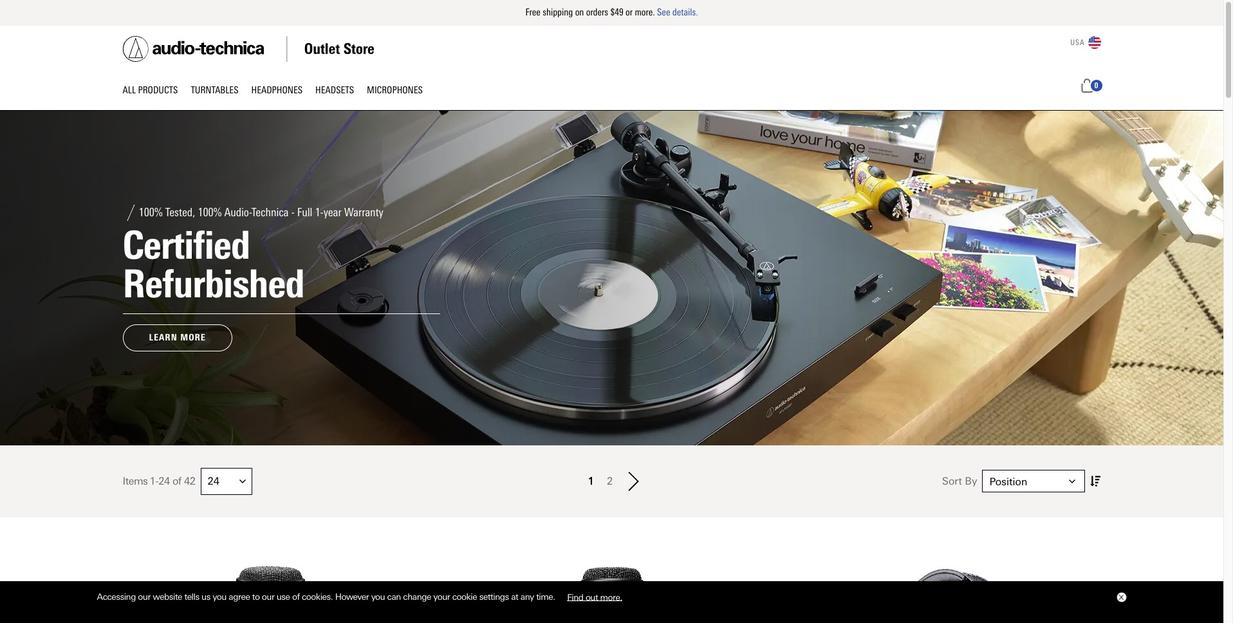 Task type: vqa. For each thing, say whether or not it's contained in the screenshot.
agree
yes



Task type: locate. For each thing, give the bounding box(es) containing it.
you
[[213, 592, 227, 602], [371, 592, 385, 602]]

100%
[[139, 205, 163, 220], [198, 205, 222, 220]]

ath g1 cr image
[[810, 548, 1066, 623]]

1- right items
[[150, 475, 159, 487]]

2 link
[[604, 473, 616, 490]]

us
[[202, 592, 210, 602]]

100% left tested,
[[139, 205, 163, 220]]

1 vertical spatial more.
[[600, 592, 622, 602]]

0 horizontal spatial more.
[[600, 592, 622, 602]]

year
[[324, 205, 342, 220]]

our left website
[[138, 592, 151, 602]]

accessing
[[97, 592, 136, 602]]

details.
[[673, 6, 698, 18]]

our
[[138, 592, 151, 602], [262, 592, 274, 602]]

0 horizontal spatial 100%
[[139, 205, 163, 220]]

headsets
[[315, 84, 354, 96]]

at2041sp cr image
[[158, 548, 413, 623]]

1- right full at left
[[315, 205, 324, 220]]

see details. link
[[657, 6, 698, 18]]

2
[[607, 475, 613, 487]]

however
[[335, 592, 369, 602]]

1-
[[315, 205, 324, 220], [150, 475, 159, 487]]

next image
[[626, 472, 642, 491]]

see
[[657, 6, 670, 18]]

products
[[138, 84, 178, 96]]

full
[[297, 205, 312, 220]]

our right 'to'
[[262, 592, 274, 602]]

of right use
[[292, 592, 300, 602]]

learn
[[149, 332, 178, 343]]

items
[[123, 475, 148, 487]]

1 horizontal spatial carrat down image
[[1070, 478, 1076, 485]]

0 horizontal spatial you
[[213, 592, 227, 602]]

1
[[588, 475, 594, 487]]

carrat down image
[[239, 478, 246, 485], [1070, 478, 1076, 485]]

you left can
[[371, 592, 385, 602]]

tested,
[[165, 205, 195, 220]]

any
[[521, 592, 534, 602]]

1 horizontal spatial more.
[[635, 6, 655, 18]]

0 horizontal spatial our
[[138, 592, 151, 602]]

turntables link
[[191, 82, 251, 100]]

of left "42"
[[172, 475, 181, 487]]

at
[[511, 592, 518, 602]]

0
[[1095, 81, 1098, 90]]

technica
[[252, 205, 289, 220]]

carrat down image left "set ascending direction" icon
[[1070, 478, 1076, 485]]

can
[[387, 592, 401, 602]]

1 vertical spatial of
[[292, 592, 300, 602]]

2 carrat down image from the left
[[1070, 478, 1076, 485]]

1 horizontal spatial of
[[292, 592, 300, 602]]

1 horizontal spatial our
[[262, 592, 274, 602]]

1 horizontal spatial 100%
[[198, 205, 222, 220]]

you right us
[[213, 592, 227, 602]]

1 vertical spatial 1-
[[150, 475, 159, 487]]

carrat down image right "42"
[[239, 478, 246, 485]]

more. right or
[[635, 6, 655, 18]]

1 horizontal spatial you
[[371, 592, 385, 602]]

warranty
[[344, 205, 384, 220]]

find out more.
[[567, 592, 622, 602]]

2 our from the left
[[262, 592, 274, 602]]

all products link
[[123, 82, 191, 100]]

learn more link
[[123, 324, 232, 352]]

more. right out
[[600, 592, 622, 602]]

more.
[[635, 6, 655, 18], [600, 592, 622, 602]]

1 100% from the left
[[139, 205, 163, 220]]

2 you from the left
[[371, 592, 385, 602]]

1 horizontal spatial 1-
[[315, 205, 324, 220]]

cookies.
[[302, 592, 333, 602]]

accessing our website tells us you agree to our use of cookies. however you can change your cookie settings at any time.
[[97, 592, 558, 602]]

certified
[[123, 222, 250, 268]]

divider line image
[[123, 204, 139, 221]]

change
[[403, 592, 431, 602]]

1 carrat down image from the left
[[239, 478, 246, 485]]

turntables
[[191, 84, 239, 96]]

0 vertical spatial 1-
[[315, 205, 324, 220]]

microphones
[[367, 84, 423, 96]]

tells
[[184, 592, 199, 602]]

of
[[172, 475, 181, 487], [292, 592, 300, 602]]

24
[[159, 475, 170, 487]]

0 horizontal spatial of
[[172, 475, 181, 487]]

0 horizontal spatial carrat down image
[[239, 478, 246, 485]]

100% left audio- at top left
[[198, 205, 222, 220]]



Task type: describe. For each thing, give the bounding box(es) containing it.
out
[[586, 592, 598, 602]]

pager previous image
[[581, 484, 597, 503]]

free
[[526, 6, 541, 18]]

headphones
[[251, 84, 303, 96]]

certified refurbished
[[123, 222, 304, 307]]

100% tested, 100% audio-technica - full 1-year warranty
[[139, 205, 384, 220]]

agree
[[229, 592, 250, 602]]

sort by
[[942, 475, 977, 488]]

use
[[277, 592, 290, 602]]

42
[[184, 475, 195, 487]]

sort
[[942, 475, 962, 488]]

0 vertical spatial of
[[172, 475, 181, 487]]

all products image
[[0, 111, 1224, 445]]

headphones link
[[251, 82, 315, 100]]

refurbished
[[123, 260, 304, 307]]

-
[[291, 205, 295, 220]]

learn more
[[149, 332, 206, 343]]

audio-
[[224, 205, 252, 220]]

items 1-24 of 42
[[123, 475, 195, 487]]

by
[[965, 475, 977, 488]]

free shipping on orders $49 or more. see details.
[[526, 6, 698, 18]]

usa
[[1071, 38, 1085, 47]]

more
[[180, 332, 206, 343]]

cross image
[[1118, 595, 1124, 600]]

orders
[[586, 6, 608, 18]]

at2050 cr image
[[484, 548, 740, 623]]

settings
[[479, 592, 509, 602]]

shipping
[[543, 6, 573, 18]]

2 100% from the left
[[198, 205, 222, 220]]

cookie
[[452, 592, 477, 602]]

0 horizontal spatial 1-
[[150, 475, 159, 487]]

website
[[153, 592, 182, 602]]

1 our from the left
[[138, 592, 151, 602]]

basket image
[[1080, 78, 1095, 93]]

en_us image
[[1088, 36, 1101, 49]]

store logo image
[[123, 36, 374, 62]]

microphones link
[[367, 82, 423, 100]]

find out more. link
[[558, 587, 632, 607]]

0 vertical spatial more.
[[635, 6, 655, 18]]

your
[[433, 592, 450, 602]]

time.
[[536, 592, 555, 602]]

all products
[[123, 84, 178, 96]]

more. inside find out more. link
[[600, 592, 622, 602]]

$49
[[610, 6, 624, 18]]

on
[[575, 6, 584, 18]]

or
[[626, 6, 633, 18]]

1 you from the left
[[213, 592, 227, 602]]

headsets link
[[315, 82, 367, 100]]

to
[[252, 592, 260, 602]]

set ascending direction image
[[1091, 473, 1101, 489]]

all
[[123, 84, 136, 96]]

find
[[567, 592, 583, 602]]



